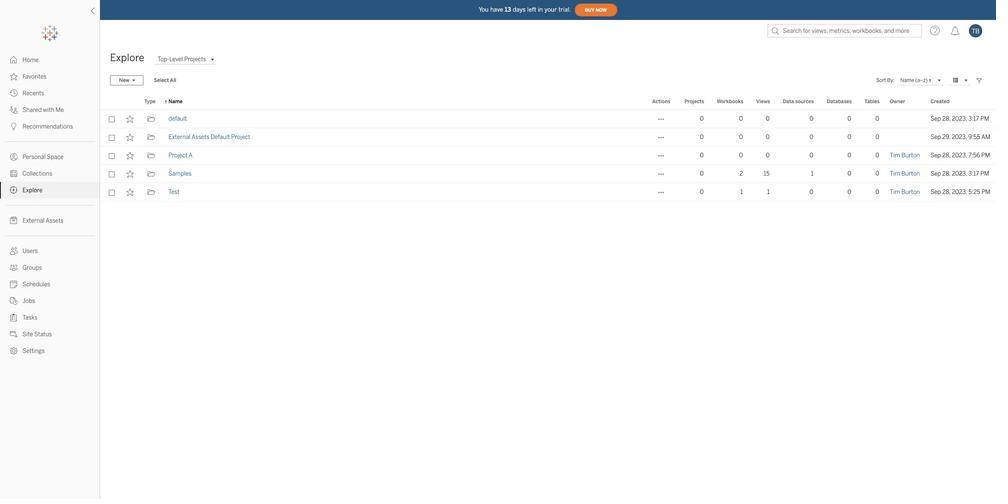 Task type: locate. For each thing, give the bounding box(es) containing it.
space
[[47, 154, 64, 161]]

groups link
[[0, 260, 100, 276]]

cell
[[885, 110, 926, 128], [885, 128, 926, 147]]

0 horizontal spatial external
[[23, 218, 44, 225]]

7 by text only_f5he34f image from the top
[[10, 217, 18, 225]]

5 sep from the top
[[931, 189, 941, 196]]

1 project image from the top
[[147, 134, 155, 141]]

sources
[[795, 99, 814, 105]]

project
[[231, 134, 250, 141], [168, 152, 187, 159]]

by text only_f5he34f image inside recents link
[[10, 90, 18, 97]]

1 horizontal spatial assets
[[192, 134, 209, 141]]

assets left default
[[192, 134, 209, 141]]

external assets
[[23, 218, 64, 225]]

2023, for samples
[[952, 171, 967, 178]]

new
[[119, 78, 129, 83]]

name inside grid
[[168, 99, 183, 105]]

5 by text only_f5he34f image from the top
[[10, 123, 18, 131]]

0 vertical spatial tim
[[890, 152, 900, 159]]

schedules link
[[0, 276, 100, 293]]

2 sep from the top
[[931, 134, 941, 141]]

row
[[100, 110, 996, 128], [100, 128, 996, 147], [100, 147, 996, 165], [100, 165, 996, 183], [100, 183, 996, 202]]

by text only_f5he34f image left recommendations
[[10, 123, 18, 131]]

0 vertical spatial burton
[[901, 152, 920, 159]]

sep
[[931, 115, 941, 123], [931, 134, 941, 141], [931, 152, 941, 159], [931, 171, 941, 178], [931, 189, 941, 196]]

2 vertical spatial tim burton
[[890, 189, 920, 196]]

project a link
[[168, 147, 193, 165]]

project image for default
[[147, 115, 155, 123]]

1 tim burton from the top
[[890, 152, 920, 159]]

by text only_f5he34f image inside favorites link
[[10, 73, 18, 80]]

7:56
[[968, 152, 980, 159]]

sep down sep 29, 2023, 9:55 am
[[931, 152, 941, 159]]

external inside main navigation. press the up and down arrow keys to access links. element
[[23, 218, 44, 225]]

sep for test
[[931, 189, 941, 196]]

1 vertical spatial project
[[168, 152, 187, 159]]

1 horizontal spatial explore
[[110, 52, 144, 64]]

explore up new popup button
[[110, 52, 144, 64]]

name
[[900, 77, 914, 83], [168, 99, 183, 105]]

project image left the 'project a' link
[[147, 152, 155, 160]]

status
[[34, 331, 52, 339]]

28, down 29,
[[942, 152, 951, 159]]

name left '(a–z)'
[[900, 77, 914, 83]]

assets inside external assets link
[[46, 218, 64, 225]]

sep left 5:25
[[931, 189, 941, 196]]

sep 28, 2023, 3:17 pm
[[931, 115, 989, 123], [931, 171, 989, 178]]

1 vertical spatial explore
[[23, 187, 42, 194]]

by text only_f5he34f image left favorites on the left
[[10, 73, 18, 80]]

by text only_f5he34f image for settings
[[10, 348, 18, 355]]

by text only_f5he34f image inside users link
[[10, 248, 18, 255]]

assets inside external assets default project link
[[192, 134, 209, 141]]

by:
[[887, 78, 895, 83]]

pm up sep 28, 2023, 5:25 pm
[[980, 171, 989, 178]]

by text only_f5he34f image left users
[[10, 248, 18, 255]]

sep for external assets default project
[[931, 134, 941, 141]]

1 sep 28, 2023, 3:17 pm from the top
[[931, 115, 989, 123]]

project image left test 'link'
[[147, 189, 155, 196]]

4 by text only_f5he34f image from the top
[[10, 281, 18, 289]]

0 vertical spatial project image
[[147, 134, 155, 141]]

project image down type
[[147, 134, 155, 141]]

1 vertical spatial external
[[23, 218, 44, 225]]

1 horizontal spatial 1
[[767, 189, 770, 196]]

burton for sep 28, 2023, 5:25 pm
[[901, 189, 920, 196]]

navigation panel element
[[0, 25, 100, 360]]

2023, for test
[[952, 189, 967, 196]]

1 burton from the top
[[901, 152, 920, 159]]

grid
[[100, 94, 996, 500]]

project image
[[147, 134, 155, 141], [147, 152, 155, 160], [147, 171, 155, 178]]

0 vertical spatial project image
[[147, 115, 155, 123]]

1 vertical spatial projects
[[685, 99, 704, 105]]

row group
[[100, 110, 996, 202]]

28,
[[942, 115, 951, 123], [942, 152, 951, 159], [942, 171, 951, 178], [942, 189, 951, 196]]

sort by:
[[876, 78, 895, 83]]

samples
[[168, 171, 192, 178]]

1 vertical spatial name
[[168, 99, 183, 105]]

2023,
[[952, 115, 967, 123], [952, 134, 967, 141], [952, 152, 967, 159], [952, 171, 967, 178], [952, 189, 967, 196]]

3:17 down 7:56
[[968, 171, 979, 178]]

actions
[[652, 99, 670, 105]]

3 tim from the top
[[890, 189, 900, 196]]

pm
[[980, 115, 989, 123], [981, 152, 990, 159], [980, 171, 989, 178], [982, 189, 990, 196]]

2 3:17 from the top
[[968, 171, 979, 178]]

1 by text only_f5he34f image from the top
[[10, 153, 18, 161]]

site status link
[[0, 326, 100, 343]]

default link
[[168, 110, 187, 128]]

top-
[[158, 56, 169, 63]]

tasks link
[[0, 310, 100, 326]]

9 by text only_f5he34f image from the top
[[10, 298, 18, 305]]

tim burton link
[[890, 147, 920, 165], [890, 165, 920, 183], [890, 183, 920, 202]]

2023, left 5:25
[[952, 189, 967, 196]]

tasks
[[23, 315, 38, 322]]

name inside dropdown button
[[900, 77, 914, 83]]

tim burton link for sep 28, 2023, 5:25 pm
[[890, 183, 920, 202]]

default
[[168, 115, 187, 123]]

0 vertical spatial projects
[[184, 56, 206, 63]]

1 vertical spatial 3:17
[[968, 171, 979, 178]]

0 horizontal spatial projects
[[184, 56, 206, 63]]

projects
[[184, 56, 206, 63], [685, 99, 704, 105]]

project image down type
[[147, 115, 155, 123]]

name for name (a–z)
[[900, 77, 914, 83]]

1 tim burton link from the top
[[890, 147, 920, 165]]

by text only_f5he34f image inside personal space link
[[10, 153, 18, 161]]

1 horizontal spatial external
[[168, 134, 190, 141]]

2 vertical spatial tim
[[890, 189, 900, 196]]

row containing test
[[100, 183, 996, 202]]

recents link
[[0, 85, 100, 102]]

0 vertical spatial assets
[[192, 134, 209, 141]]

pm right 5:25
[[982, 189, 990, 196]]

project image
[[147, 115, 155, 123], [147, 189, 155, 196]]

11 by text only_f5he34f image from the top
[[10, 348, 18, 355]]

row containing project a
[[100, 147, 996, 165]]

pm right 7:56
[[981, 152, 990, 159]]

by text only_f5he34f image for tasks
[[10, 314, 18, 322]]

10 by text only_f5he34f image from the top
[[10, 314, 18, 322]]

by text only_f5he34f image for shared with me
[[10, 106, 18, 114]]

external
[[168, 134, 190, 141], [23, 218, 44, 225]]

groups
[[23, 265, 42, 272]]

1 horizontal spatial project
[[231, 134, 250, 141]]

now
[[596, 7, 607, 13]]

burton for sep 28, 2023, 3:17 pm
[[901, 171, 920, 178]]

in
[[538, 6, 543, 13]]

project left a
[[168, 152, 187, 159]]

1 vertical spatial sep 28, 2023, 3:17 pm
[[931, 171, 989, 178]]

by text only_f5he34f image inside explore link
[[10, 187, 18, 194]]

28, down sep 28, 2023, 7:56 pm
[[942, 171, 951, 178]]

1 vertical spatial project image
[[147, 152, 155, 160]]

test link
[[168, 183, 179, 202]]

tim
[[890, 152, 900, 159], [890, 171, 900, 178], [890, 189, 900, 196]]

8 by text only_f5he34f image from the top
[[10, 248, 18, 255]]

sep for default
[[931, 115, 941, 123]]

assets for external assets default project
[[192, 134, 209, 141]]

by text only_f5he34f image inside tasks link
[[10, 314, 18, 322]]

by text only_f5he34f image for schedules
[[10, 281, 18, 289]]

explore down collections
[[23, 187, 42, 194]]

sep 28, 2023, 3:17 pm up sep 29, 2023, 9:55 am
[[931, 115, 989, 123]]

0 vertical spatial sep 28, 2023, 3:17 pm
[[931, 115, 989, 123]]

sep down sep 28, 2023, 7:56 pm
[[931, 171, 941, 178]]

by text only_f5he34f image left collections
[[10, 170, 18, 178]]

by text only_f5he34f image inside external assets link
[[10, 217, 18, 225]]

top-level projects
[[158, 56, 206, 63]]

by text only_f5he34f image inside site status "link"
[[10, 331, 18, 339]]

(a–z)
[[915, 77, 928, 83]]

2023, down sep 28, 2023, 7:56 pm
[[952, 171, 967, 178]]

0 vertical spatial tim burton
[[890, 152, 920, 159]]

0 horizontal spatial name
[[168, 99, 183, 105]]

sep 28, 2023, 3:17 pm for 1
[[931, 171, 989, 178]]

recents
[[23, 90, 44, 97]]

1 28, from the top
[[942, 115, 951, 123]]

0 vertical spatial project
[[231, 134, 250, 141]]

workbooks
[[717, 99, 743, 105]]

1 3:17 from the top
[[968, 115, 979, 123]]

1 horizontal spatial name
[[900, 77, 914, 83]]

0
[[700, 115, 704, 123], [739, 115, 743, 123], [766, 115, 770, 123], [810, 115, 813, 123], [848, 115, 851, 123], [876, 115, 879, 123], [700, 134, 704, 141], [739, 134, 743, 141], [766, 134, 770, 141], [810, 134, 813, 141], [848, 134, 851, 141], [876, 134, 879, 141], [700, 152, 704, 159], [739, 152, 743, 159], [766, 152, 770, 159], [810, 152, 813, 159], [848, 152, 851, 159], [876, 152, 879, 159], [700, 171, 704, 178], [848, 171, 851, 178], [876, 171, 879, 178], [700, 189, 704, 196], [810, 189, 813, 196], [848, 189, 851, 196], [876, 189, 879, 196]]

3 28, from the top
[[942, 171, 951, 178]]

28, up 29,
[[942, 115, 951, 123]]

1 project image from the top
[[147, 115, 155, 123]]

assets up users link at the left of page
[[46, 218, 64, 225]]

2 project image from the top
[[147, 189, 155, 196]]

1 sep from the top
[[931, 115, 941, 123]]

Search for views, metrics, workbooks, and more text field
[[768, 24, 922, 38]]

5 row from the top
[[100, 183, 996, 202]]

project a
[[168, 152, 193, 159]]

1 vertical spatial project image
[[147, 189, 155, 196]]

name up default
[[168, 99, 183, 105]]

2 burton from the top
[[901, 171, 920, 178]]

jobs
[[23, 298, 35, 305]]

row containing samples
[[100, 165, 996, 183]]

2 sep 28, 2023, 3:17 pm from the top
[[931, 171, 989, 178]]

project image for external
[[147, 134, 155, 141]]

external inside grid
[[168, 134, 190, 141]]

a
[[189, 152, 193, 159]]

sep 28, 2023, 3:17 pm down sep 28, 2023, 7:56 pm
[[931, 171, 989, 178]]

tim for sep 28, 2023, 3:17 pm
[[890, 171, 900, 178]]

projects right actions
[[685, 99, 704, 105]]

by text only_f5he34f image inside schedules link
[[10, 281, 18, 289]]

by text only_f5he34f image for collections
[[10, 170, 18, 178]]

explore
[[110, 52, 144, 64], [23, 187, 42, 194]]

0 horizontal spatial assets
[[46, 218, 64, 225]]

2 by text only_f5he34f image from the top
[[10, 73, 18, 80]]

2 tim burton from the top
[[890, 171, 920, 178]]

1 vertical spatial tim burton
[[890, 171, 920, 178]]

3 tim burton from the top
[[890, 189, 920, 196]]

2023, up sep 29, 2023, 9:55 am
[[952, 115, 967, 123]]

5 by text only_f5he34f image from the top
[[10, 331, 18, 339]]

4 28, from the top
[[942, 189, 951, 196]]

2023, for project a
[[952, 152, 967, 159]]

you have 13 days left in your trial.
[[479, 6, 571, 13]]

pm up am
[[980, 115, 989, 123]]

by text only_f5he34f image left shared
[[10, 106, 18, 114]]

by text only_f5he34f image left recents
[[10, 90, 18, 97]]

by text only_f5he34f image
[[10, 56, 18, 64], [10, 73, 18, 80], [10, 90, 18, 97], [10, 106, 18, 114], [10, 123, 18, 131], [10, 170, 18, 178], [10, 217, 18, 225], [10, 248, 18, 255], [10, 298, 18, 305], [10, 314, 18, 322], [10, 348, 18, 355]]

burton
[[901, 152, 920, 159], [901, 171, 920, 178], [901, 189, 920, 196]]

external for external assets default project
[[168, 134, 190, 141]]

0 vertical spatial explore
[[110, 52, 144, 64]]

3 sep from the top
[[931, 152, 941, 159]]

2023, left 7:56
[[952, 152, 967, 159]]

tim burton for sep 28, 2023, 7:56 pm
[[890, 152, 920, 159]]

buy now
[[585, 7, 607, 13]]

sep for samples
[[931, 171, 941, 178]]

projects right level on the left top of page
[[184, 56, 206, 63]]

1 row from the top
[[100, 110, 996, 128]]

0 vertical spatial 3:17
[[968, 115, 979, 123]]

by text only_f5he34f image inside recommendations link
[[10, 123, 18, 131]]

2 vertical spatial project image
[[147, 171, 155, 178]]

by text only_f5he34f image inside collections link
[[10, 170, 18, 178]]

sep 28, 2023, 5:25 pm
[[931, 189, 990, 196]]

0 vertical spatial external
[[168, 134, 190, 141]]

home link
[[0, 52, 100, 68]]

4 by text only_f5he34f image from the top
[[10, 106, 18, 114]]

by text only_f5he34f image left 'external assets'
[[10, 217, 18, 225]]

3:17
[[968, 115, 979, 123], [968, 171, 979, 178]]

3 burton from the top
[[901, 189, 920, 196]]

1 vertical spatial burton
[[901, 171, 920, 178]]

28, for test
[[942, 189, 951, 196]]

sep left 29,
[[931, 134, 941, 141]]

by text only_f5he34f image left jobs at the left
[[10, 298, 18, 305]]

0 horizontal spatial 1
[[740, 189, 743, 196]]

2023, right 29,
[[952, 134, 967, 141]]

2023, for default
[[952, 115, 967, 123]]

4 sep from the top
[[931, 171, 941, 178]]

views
[[756, 99, 770, 105]]

project image left samples link
[[147, 171, 155, 178]]

2 28, from the top
[[942, 152, 951, 159]]

sep 28, 2023, 3:17 pm for 0
[[931, 115, 989, 123]]

by text only_f5he34f image inside home link
[[10, 56, 18, 64]]

by text only_f5he34f image inside jobs 'link'
[[10, 298, 18, 305]]

0 horizontal spatial explore
[[23, 187, 42, 194]]

2 cell from the top
[[885, 128, 926, 147]]

favorites
[[23, 73, 47, 80]]

samples link
[[168, 165, 192, 183]]

pm for test
[[982, 189, 990, 196]]

2 tim burton link from the top
[[890, 165, 920, 183]]

1 cell from the top
[[885, 110, 926, 128]]

2 vertical spatial burton
[[901, 189, 920, 196]]

databases
[[827, 99, 852, 105]]

burton for sep 28, 2023, 7:56 pm
[[901, 152, 920, 159]]

by text only_f5he34f image for site status
[[10, 331, 18, 339]]

1 vertical spatial assets
[[46, 218, 64, 225]]

by text only_f5he34f image left "tasks"
[[10, 314, 18, 322]]

1 horizontal spatial projects
[[685, 99, 704, 105]]

by text only_f5he34f image left home
[[10, 56, 18, 64]]

29,
[[942, 134, 951, 141]]

1 tim from the top
[[890, 152, 900, 159]]

2 by text only_f5he34f image from the top
[[10, 187, 18, 194]]

1 by text only_f5he34f image from the top
[[10, 56, 18, 64]]

by text only_f5he34f image for recommendations
[[10, 123, 18, 131]]

3 project image from the top
[[147, 171, 155, 178]]

by text only_f5he34f image left settings
[[10, 348, 18, 355]]

tim burton
[[890, 152, 920, 159], [890, 171, 920, 178], [890, 189, 920, 196]]

tim burton for sep 28, 2023, 5:25 pm
[[890, 189, 920, 196]]

grid containing default
[[100, 94, 996, 500]]

sep down created
[[931, 115, 941, 123]]

3 tim burton link from the top
[[890, 183, 920, 202]]

project right default
[[231, 134, 250, 141]]

by text only_f5he34f image inside groups link
[[10, 264, 18, 272]]

2 project image from the top
[[147, 152, 155, 160]]

site status
[[23, 331, 52, 339]]

buy now button
[[574, 3, 617, 17]]

3 by text only_f5he34f image from the top
[[10, 90, 18, 97]]

13
[[505, 6, 511, 13]]

3 row from the top
[[100, 147, 996, 165]]

by text only_f5he34f image inside shared with me "link"
[[10, 106, 18, 114]]

2 tim from the top
[[890, 171, 900, 178]]

3 by text only_f5he34f image from the top
[[10, 264, 18, 272]]

1
[[811, 171, 813, 178], [740, 189, 743, 196], [767, 189, 770, 196]]

4 row from the top
[[100, 165, 996, 183]]

by text only_f5he34f image inside settings link
[[10, 348, 18, 355]]

28, left 5:25
[[942, 189, 951, 196]]

3:17 up 9:55
[[968, 115, 979, 123]]

sep 29, 2023, 9:55 am
[[931, 134, 990, 141]]

2 row from the top
[[100, 128, 996, 147]]

assets for external assets
[[46, 218, 64, 225]]

by text only_f5he34f image
[[10, 153, 18, 161], [10, 187, 18, 194], [10, 264, 18, 272], [10, 281, 18, 289], [10, 331, 18, 339]]

external up users
[[23, 218, 44, 225]]

6 by text only_f5he34f image from the top
[[10, 170, 18, 178]]

1 vertical spatial tim
[[890, 171, 900, 178]]

external down default link
[[168, 134, 190, 141]]

0 vertical spatial name
[[900, 77, 914, 83]]

row containing external assets default project
[[100, 128, 996, 147]]



Task type: describe. For each thing, give the bounding box(es) containing it.
5:25
[[968, 189, 980, 196]]

select all button
[[148, 75, 182, 85]]

sep 28, 2023, 7:56 pm
[[931, 152, 990, 159]]

recommendations link
[[0, 118, 100, 135]]

cell for sep 29, 2023, 9:55 am
[[885, 128, 926, 147]]

your
[[545, 6, 557, 13]]

trial.
[[559, 6, 571, 13]]

project image for project
[[147, 152, 155, 160]]

pm for samples
[[980, 171, 989, 178]]

external for external assets
[[23, 218, 44, 225]]

favorites link
[[0, 68, 100, 85]]

cell for sep 28, 2023, 3:17 pm
[[885, 110, 926, 128]]

2023, for external assets default project
[[952, 134, 967, 141]]

name (a–z)
[[900, 77, 928, 83]]

buy
[[585, 7, 594, 13]]

tim burton for sep 28, 2023, 3:17 pm
[[890, 171, 920, 178]]

by text only_f5he34f image for groups
[[10, 264, 18, 272]]

type
[[144, 99, 156, 105]]

test
[[168, 189, 179, 196]]

all
[[170, 78, 176, 83]]

settings link
[[0, 343, 100, 360]]

top-level projects button
[[154, 54, 217, 64]]

shared with me link
[[0, 102, 100, 118]]

tables
[[865, 99, 880, 105]]

site
[[23, 331, 33, 339]]

owner
[[890, 99, 905, 105]]

schedules
[[23, 281, 50, 289]]

users
[[23, 248, 38, 255]]

explore inside main navigation. press the up and down arrow keys to access links. element
[[23, 187, 42, 194]]

15
[[764, 171, 770, 178]]

home
[[23, 57, 39, 64]]

row containing default
[[100, 110, 996, 128]]

select
[[154, 78, 169, 83]]

am
[[981, 134, 990, 141]]

explore link
[[0, 182, 100, 199]]

by text only_f5he34f image for favorites
[[10, 73, 18, 80]]

new button
[[110, 75, 143, 85]]

sort
[[876, 78, 886, 83]]

shared with me
[[23, 107, 64, 114]]

name (a–z) button
[[897, 75, 944, 85]]

project image for test
[[147, 189, 155, 196]]

default
[[211, 134, 230, 141]]

list view image
[[952, 77, 959, 84]]

settings
[[23, 348, 45, 355]]

me
[[56, 107, 64, 114]]

personal space link
[[0, 149, 100, 166]]

left
[[527, 6, 536, 13]]

select all
[[154, 78, 176, 83]]

projects inside top-level projects popup button
[[184, 56, 206, 63]]

by text only_f5he34f image for personal space
[[10, 153, 18, 161]]

shared
[[23, 107, 42, 114]]

external assets link
[[0, 213, 100, 229]]

data
[[783, 99, 794, 105]]

tim burton link for sep 28, 2023, 3:17 pm
[[890, 165, 920, 183]]

by text only_f5he34f image for external assets
[[10, 217, 18, 225]]

sep for project a
[[931, 152, 941, 159]]

jobs link
[[0, 293, 100, 310]]

tim for sep 28, 2023, 5:25 pm
[[890, 189, 900, 196]]

external assets default project
[[168, 134, 250, 141]]

pm for project a
[[981, 152, 990, 159]]

28, for samples
[[942, 171, 951, 178]]

personal space
[[23, 154, 64, 161]]

level
[[169, 56, 183, 63]]

you
[[479, 6, 489, 13]]

0 horizontal spatial project
[[168, 152, 187, 159]]

2 horizontal spatial 1
[[811, 171, 813, 178]]

have
[[490, 6, 503, 13]]

collections
[[23, 171, 52, 178]]

by text only_f5he34f image for home
[[10, 56, 18, 64]]

2
[[740, 171, 743, 178]]

by text only_f5he34f image for users
[[10, 248, 18, 255]]

name for name
[[168, 99, 183, 105]]

by text only_f5he34f image for recents
[[10, 90, 18, 97]]

created
[[931, 99, 950, 105]]

by text only_f5he34f image for explore
[[10, 187, 18, 194]]

28, for default
[[942, 115, 951, 123]]

external assets default project link
[[168, 128, 250, 147]]

9:55
[[968, 134, 980, 141]]

users link
[[0, 243, 100, 260]]

days
[[513, 6, 526, 13]]

3:17 for 0
[[968, 115, 979, 123]]

tim for sep 28, 2023, 7:56 pm
[[890, 152, 900, 159]]

row group containing default
[[100, 110, 996, 202]]

main navigation. press the up and down arrow keys to access links. element
[[0, 52, 100, 360]]

by text only_f5he34f image for jobs
[[10, 298, 18, 305]]

with
[[43, 107, 54, 114]]

tim burton link for sep 28, 2023, 7:56 pm
[[890, 147, 920, 165]]

28, for project a
[[942, 152, 951, 159]]

collections link
[[0, 166, 100, 182]]

data sources
[[783, 99, 814, 105]]

pm for default
[[980, 115, 989, 123]]

3:17 for 1
[[968, 171, 979, 178]]

personal
[[23, 154, 46, 161]]

recommendations
[[23, 123, 73, 131]]



Task type: vqa. For each thing, say whether or not it's contained in the screenshot.


